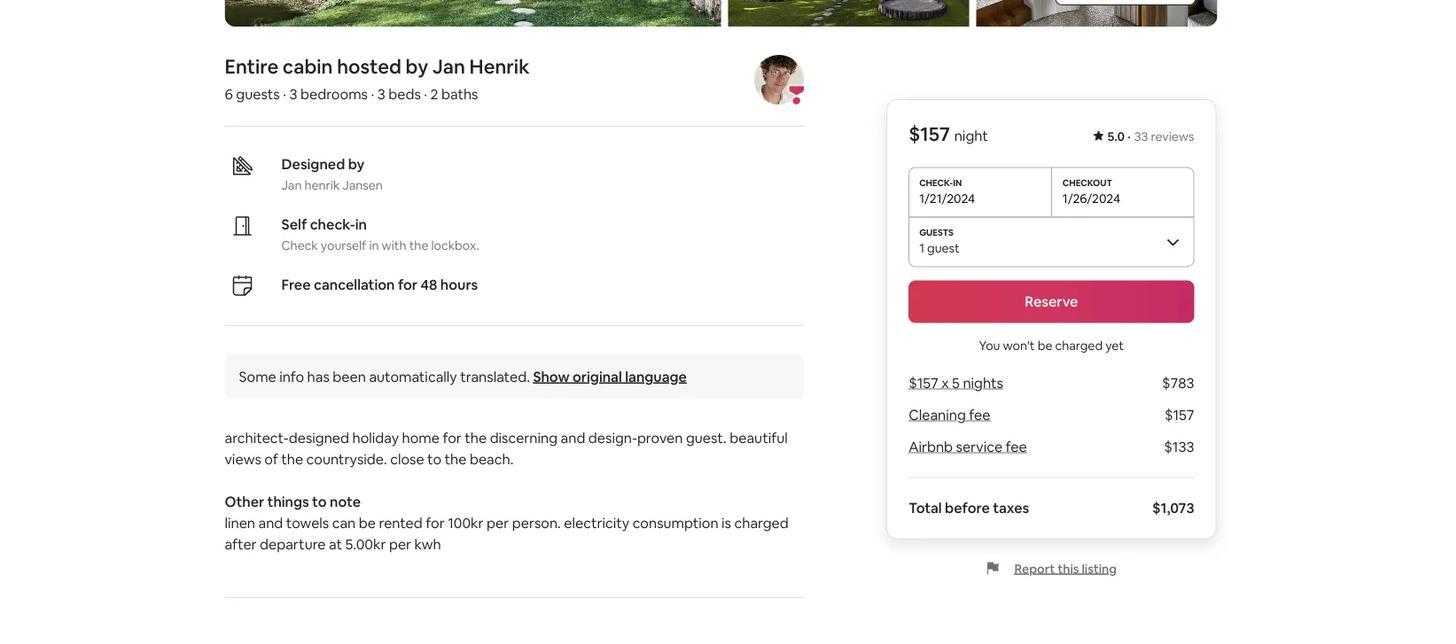Task type: locate. For each thing, give the bounding box(es) containing it.
1
[[920, 240, 925, 256]]

3
[[289, 85, 297, 103], [377, 85, 385, 103]]

1 horizontal spatial 3
[[377, 85, 385, 103]]

2 vertical spatial for
[[426, 514, 445, 532]]

1 vertical spatial by
[[348, 155, 365, 173]]

some
[[239, 368, 276, 386]]

0 vertical spatial $157
[[909, 121, 950, 147]]

charged right is
[[735, 514, 789, 532]]

and left design-
[[561, 429, 585, 447]]

per right 100kr
[[487, 514, 509, 532]]

the right with
[[409, 238, 429, 254]]

0 vertical spatial by
[[406, 54, 428, 79]]

the left beach.
[[445, 450, 467, 468]]

3 left beds
[[377, 85, 385, 103]]

charged inside other things to note linen and towels can be rented for 100kr per person. electricity consumption is charged after departure at 5.00kr per kwh
[[735, 514, 789, 532]]

total before taxes
[[909, 499, 1030, 517]]

$157 up $133
[[1165, 406, 1195, 424]]

been
[[333, 368, 366, 386]]

0 vertical spatial for
[[398, 275, 418, 294]]

to down the home
[[427, 450, 442, 468]]

by up beds
[[406, 54, 428, 79]]

$157 left night
[[909, 121, 950, 147]]

1 vertical spatial be
[[359, 514, 376, 532]]

taxes
[[993, 499, 1030, 517]]

yourself
[[321, 238, 367, 254]]

for inside the 'architect-designed holiday home for the discerning and design-proven guest. beautiful views of the countryside. close to the beach.'
[[443, 429, 462, 447]]

modern fairytale holiday home image 3 image
[[728, 0, 970, 27]]

0 vertical spatial per
[[487, 514, 509, 532]]

things
[[267, 493, 309, 511]]

· left 33
[[1128, 129, 1131, 145]]

5.0 · 33 reviews
[[1108, 129, 1195, 145]]

0 vertical spatial fee
[[969, 406, 991, 424]]

to inside other things to note linen and towels can be rented for 100kr per person. electricity consumption is charged after departure at 5.00kr per kwh
[[312, 493, 327, 511]]

1 horizontal spatial to
[[427, 450, 442, 468]]

design-
[[589, 429, 637, 447]]

0 vertical spatial be
[[1038, 337, 1053, 353]]

before
[[945, 499, 990, 517]]

and inside the 'architect-designed holiday home for the discerning and design-proven guest. beautiful views of the countryside. close to the beach.'
[[561, 429, 585, 447]]

departure
[[260, 535, 326, 553]]

the up beach.
[[465, 429, 487, 447]]

2
[[431, 85, 439, 103]]

0 horizontal spatial 3
[[289, 85, 297, 103]]

to up towels
[[312, 493, 327, 511]]

· left 2
[[424, 85, 427, 103]]

x
[[942, 374, 949, 392]]

and inside other things to note linen and towels can be rented for 100kr per person. electricity consumption is charged after departure at 5.00kr per kwh
[[258, 514, 283, 532]]

show original language button
[[533, 368, 687, 386]]

designed by jan henrik jansen
[[282, 155, 383, 193]]

0 horizontal spatial to
[[312, 493, 327, 511]]

1 vertical spatial to
[[312, 493, 327, 511]]

5.00kr
[[345, 535, 386, 553]]

for right the home
[[443, 429, 462, 447]]

0 horizontal spatial charged
[[735, 514, 789, 532]]

the right of
[[281, 450, 303, 468]]

total
[[909, 499, 942, 517]]

to inside the 'architect-designed holiday home for the discerning and design-proven guest. beautiful views of the countryside. close to the beach.'
[[427, 450, 442, 468]]

for left 48
[[398, 275, 418, 294]]

3 down cabin
[[289, 85, 297, 103]]

0 vertical spatial and
[[561, 429, 585, 447]]

report
[[1015, 561, 1055, 577]]

for
[[398, 275, 418, 294], [443, 429, 462, 447], [426, 514, 445, 532]]

in up yourself on the top left of page
[[355, 215, 367, 233]]

by up jansen
[[348, 155, 365, 173]]

charged left yet
[[1056, 337, 1103, 353]]

architect-
[[225, 429, 289, 447]]

be right won't
[[1038, 337, 1053, 353]]

cleaning fee
[[909, 406, 991, 424]]

after
[[225, 535, 257, 553]]

modern fairytale holiday home image 1 image
[[225, 0, 721, 27]]

1 horizontal spatial in
[[369, 238, 379, 254]]

show
[[533, 368, 570, 386]]

1 horizontal spatial and
[[561, 429, 585, 447]]

designed
[[289, 429, 349, 447]]

of
[[264, 450, 278, 468]]

entire cabin hosted by jan henrik 6 guests · 3 bedrooms · 3 beds · 2 baths
[[225, 54, 530, 103]]

1 3 from the left
[[289, 85, 297, 103]]

be
[[1038, 337, 1053, 353], [359, 514, 376, 532]]

fee
[[969, 406, 991, 424], [1006, 438, 1027, 456]]

listing
[[1082, 561, 1117, 577]]

holiday
[[352, 429, 399, 447]]

reserve button
[[909, 281, 1195, 323]]

1 horizontal spatial charged
[[1056, 337, 1103, 353]]

0 horizontal spatial by
[[348, 155, 365, 173]]

0 horizontal spatial be
[[359, 514, 376, 532]]

at
[[329, 535, 342, 553]]

be up the 5.00kr
[[359, 514, 376, 532]]

48
[[421, 275, 437, 294]]

by inside 'designed by jan henrik jansen'
[[348, 155, 365, 173]]

consumption
[[633, 514, 719, 532]]

report this listing
[[1015, 561, 1117, 577]]

lockbox.
[[431, 238, 479, 254]]

$783
[[1162, 374, 1195, 392]]

the
[[409, 238, 429, 254], [465, 429, 487, 447], [281, 450, 303, 468], [445, 450, 467, 468]]

some info has been automatically translated. show original language
[[239, 368, 687, 386]]

report this listing button
[[986, 561, 1117, 577]]

2 3 from the left
[[377, 85, 385, 103]]

1 vertical spatial charged
[[735, 514, 789, 532]]

night
[[955, 127, 988, 145]]

2 vertical spatial $157
[[1165, 406, 1195, 424]]

for inside other things to note linen and towels can be rented for 100kr per person. electricity consumption is charged after departure at 5.00kr per kwh
[[426, 514, 445, 532]]

and down things
[[258, 514, 283, 532]]

home
[[402, 429, 440, 447]]

and
[[561, 429, 585, 447], [258, 514, 283, 532]]

by inside entire cabin hosted by jan henrik 6 guests · 3 bedrooms · 3 beds · 2 baths
[[406, 54, 428, 79]]

for up kwh
[[426, 514, 445, 532]]

0 vertical spatial to
[[427, 450, 442, 468]]

0 horizontal spatial per
[[389, 535, 411, 553]]

beautiful
[[730, 429, 788, 447]]

$157 left x
[[909, 374, 939, 392]]

1 horizontal spatial by
[[406, 54, 428, 79]]

in
[[355, 215, 367, 233], [369, 238, 379, 254]]

1 vertical spatial and
[[258, 514, 283, 532]]

bedrooms
[[301, 85, 368, 103]]

0 horizontal spatial fee
[[969, 406, 991, 424]]

1 horizontal spatial be
[[1038, 337, 1053, 353]]

1 vertical spatial $157
[[909, 374, 939, 392]]

1 vertical spatial fee
[[1006, 438, 1027, 456]]

5.0
[[1108, 129, 1125, 145]]

airbnb service fee button
[[909, 438, 1027, 456]]

is
[[722, 514, 731, 532]]

note
[[330, 493, 361, 511]]

entire
[[225, 54, 279, 79]]

0 horizontal spatial and
[[258, 514, 283, 532]]

you won't be charged yet
[[979, 337, 1124, 353]]

5
[[952, 374, 960, 392]]

100kr
[[448, 514, 484, 532]]

yet
[[1106, 337, 1124, 353]]

has
[[307, 368, 330, 386]]

check-
[[310, 215, 355, 233]]

1 vertical spatial per
[[389, 535, 411, 553]]

·
[[283, 85, 286, 103], [371, 85, 374, 103], [424, 85, 427, 103], [1128, 129, 1131, 145]]

jan henrik is a superhost. learn more about jan henrik. image
[[754, 55, 804, 105], [754, 55, 804, 105]]

views
[[225, 450, 261, 468]]

0 vertical spatial in
[[355, 215, 367, 233]]

jansen
[[343, 178, 383, 193]]

per down the rented
[[389, 535, 411, 553]]

1 horizontal spatial per
[[487, 514, 509, 532]]

electricity
[[564, 514, 630, 532]]

$157 x 5 nights
[[909, 374, 1003, 392]]

jan henrik
[[433, 54, 530, 79]]

guests
[[236, 85, 280, 103]]

0 horizontal spatial in
[[355, 215, 367, 233]]

1 horizontal spatial fee
[[1006, 438, 1027, 456]]

1 vertical spatial in
[[369, 238, 379, 254]]

other
[[225, 493, 264, 511]]

1 vertical spatial for
[[443, 429, 462, 447]]

reviews
[[1151, 129, 1195, 145]]

in left with
[[369, 238, 379, 254]]

translated.
[[460, 368, 530, 386]]

fee up service on the right
[[969, 406, 991, 424]]

fee right service on the right
[[1006, 438, 1027, 456]]

free
[[282, 275, 311, 294]]

charged
[[1056, 337, 1103, 353], [735, 514, 789, 532]]

to
[[427, 450, 442, 468], [312, 493, 327, 511]]

0 vertical spatial charged
[[1056, 337, 1103, 353]]



Task type: vqa. For each thing, say whether or not it's contained in the screenshot.
bottommost per
yes



Task type: describe. For each thing, give the bounding box(es) containing it.
hosted
[[337, 54, 402, 79]]

self check-in check yourself in with the lockbox.
[[282, 215, 479, 254]]

$157 x 5 nights button
[[909, 374, 1003, 392]]

beds
[[389, 85, 421, 103]]

proven
[[637, 429, 683, 447]]

cabin
[[283, 54, 333, 79]]

original
[[573, 368, 622, 386]]

service
[[956, 438, 1003, 456]]

airbnb
[[909, 438, 953, 456]]

kwh
[[415, 535, 441, 553]]

with
[[382, 238, 407, 254]]

countryside.
[[306, 450, 387, 468]]

33
[[1135, 129, 1149, 145]]

towels
[[286, 514, 329, 532]]

1 guest
[[920, 240, 960, 256]]

$157 for $157 x 5 nights
[[909, 374, 939, 392]]

· down hosted
[[371, 85, 374, 103]]

language
[[625, 368, 687, 386]]

6
[[225, 85, 233, 103]]

reserve
[[1025, 293, 1079, 311]]

guest
[[927, 240, 960, 256]]

won't
[[1003, 337, 1035, 353]]

$157 night
[[909, 121, 988, 147]]

$157 for $157 night
[[909, 121, 950, 147]]

this
[[1058, 561, 1079, 577]]

henrik
[[305, 178, 340, 193]]

designed
[[282, 155, 345, 173]]

can
[[332, 514, 356, 532]]

baths
[[442, 85, 478, 103]]

$133
[[1164, 438, 1195, 456]]

close
[[390, 450, 424, 468]]

automatically
[[369, 368, 457, 386]]

other things to note linen and towels can be rented for 100kr per person. electricity consumption is charged after departure at 5.00kr per kwh
[[225, 493, 792, 553]]

rented
[[379, 514, 423, 532]]

architect-designed holiday home for the discerning and design-proven guest. beautiful views of the countryside. close to the beach.
[[225, 429, 791, 468]]

jan
[[282, 178, 302, 193]]

beach.
[[470, 450, 514, 468]]

self
[[282, 215, 307, 233]]

the inside self check-in check yourself in with the lockbox.
[[409, 238, 429, 254]]

$157 for $157
[[1165, 406, 1195, 424]]

hours
[[440, 275, 478, 294]]

nights
[[963, 374, 1003, 392]]

be inside other things to note linen and towels can be rented for 100kr per person. electricity consumption is charged after departure at 5.00kr per kwh
[[359, 514, 376, 532]]

free cancellation for 48 hours
[[282, 275, 478, 294]]

· right guests
[[283, 85, 286, 103]]

check
[[282, 238, 318, 254]]

info
[[280, 368, 304, 386]]

1 guest button
[[909, 217, 1195, 266]]

1/26/2024
[[1063, 190, 1121, 206]]

person.
[[512, 514, 561, 532]]

you
[[979, 337, 1001, 353]]

guest.
[[686, 429, 727, 447]]

cleaning fee button
[[909, 406, 991, 424]]

modern fairytale holiday home image 5 image
[[977, 0, 1218, 27]]

1/21/2024
[[920, 190, 975, 206]]

$1,073
[[1153, 499, 1195, 517]]

cleaning
[[909, 406, 966, 424]]



